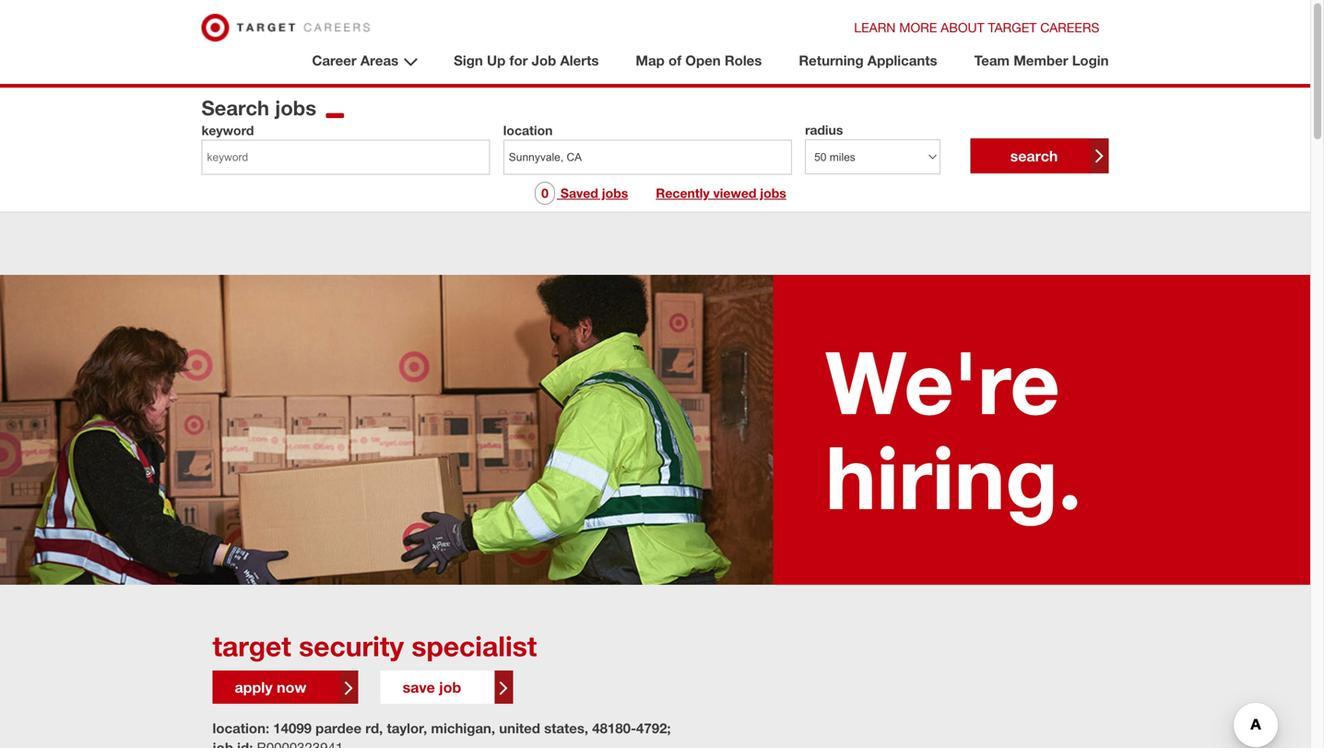 Task type: locate. For each thing, give the bounding box(es) containing it.
sign up for job alerts
[[454, 52, 599, 69]]

None search field
[[202, 89, 1109, 175]]

save
[[403, 678, 435, 696]]

search jobs
[[202, 95, 316, 120]]

1 horizontal spatial job
[[532, 52, 557, 69]]

location: 14099 pardee rd, taylor, michigan, united states, 48180-4792;
[[213, 720, 671, 736]]

jobs inside search box
[[275, 95, 316, 120]]

save job
[[403, 678, 462, 696]]

viewed
[[714, 185, 757, 200]]

states,
[[544, 720, 589, 736]]

1 vertical spatial target
[[213, 629, 291, 662]]

recently viewed jobs link
[[656, 183, 787, 203]]

jobs right viewed
[[760, 185, 787, 200]]

1 horizontal spatial jobs
[[602, 185, 628, 200]]

target up team
[[988, 20, 1037, 35]]

returning applicants
[[799, 52, 938, 69]]

specialist
[[412, 629, 537, 662]]

target up "apply"
[[213, 629, 291, 662]]

job right the save
[[439, 678, 462, 696]]

2 horizontal spatial jobs
[[760, 185, 787, 200]]

search button
[[971, 138, 1109, 173]]

jobs right 'search' on the top left of the page
[[275, 95, 316, 120]]

map of open roles link
[[636, 51, 762, 70]]

0 horizontal spatial job
[[439, 678, 462, 696]]

now
[[277, 678, 307, 696]]

jobs
[[275, 95, 316, 120], [602, 185, 628, 200], [760, 185, 787, 200]]

job
[[532, 52, 557, 69], [439, 678, 462, 696]]

security
[[299, 629, 404, 662]]

jobs right saved
[[602, 185, 628, 200]]

target
[[988, 20, 1037, 35], [213, 629, 291, 662]]

apply
[[235, 678, 273, 696]]

0 vertical spatial job
[[532, 52, 557, 69]]

apply now link
[[213, 670, 340, 704]]

sign up for job alerts link
[[454, 51, 599, 70]]

of
[[669, 52, 682, 69]]

1 vertical spatial job
[[439, 678, 462, 696]]

member
[[1014, 52, 1069, 69]]

areas
[[361, 52, 399, 69]]

learn
[[855, 20, 896, 35]]

location text field
[[504, 140, 792, 175]]

4792;
[[637, 720, 671, 736]]

14099
[[273, 720, 312, 736]]

jobs for saved jobs
[[602, 185, 628, 200]]

job inside save job button
[[439, 678, 462, 696]]

target security specialist
[[213, 629, 537, 662]]

0 horizontal spatial jobs
[[275, 95, 316, 120]]

roles
[[725, 52, 762, 69]]

job right for
[[532, 52, 557, 69]]

career
[[312, 52, 357, 69]]

careers
[[1041, 20, 1100, 35]]

login
[[1073, 52, 1109, 69]]

team member login
[[975, 52, 1109, 69]]

0 vertical spatial target
[[988, 20, 1037, 35]]

applicants
[[868, 52, 938, 69]]

search jobs link
[[202, 89, 316, 120]]

radius
[[805, 122, 844, 137]]

open
[[686, 52, 721, 69]]

jobs for search jobs
[[275, 95, 316, 120]]

about
[[941, 20, 985, 35]]

search
[[1011, 147, 1058, 165]]

career areas
[[312, 52, 399, 69]]



Task type: describe. For each thing, give the bounding box(es) containing it.
0 horizontal spatial target
[[213, 629, 291, 662]]

job inside sign up for job alerts 'link'
[[532, 52, 557, 69]]

save job button
[[381, 670, 495, 704]]

location
[[504, 122, 553, 138]]

up
[[487, 52, 506, 69]]

we're
[[826, 330, 1060, 434]]

returning applicants link
[[799, 51, 938, 70]]

michigan,
[[431, 720, 495, 736]]

rd,
[[366, 720, 383, 736]]

alerts
[[560, 52, 599, 69]]

target careers image
[[202, 14, 370, 42]]

we're hiring.
[[826, 330, 1082, 529]]

location:
[[213, 720, 270, 736]]

taylor,
[[387, 720, 427, 736]]

saved jobs
[[561, 185, 628, 200]]

none search field containing search jobs
[[202, 89, 1109, 175]]

career areas button
[[312, 51, 399, 70]]

sign
[[454, 52, 483, 69]]

0
[[542, 185, 549, 200]]

team
[[975, 52, 1010, 69]]

hiring.
[[826, 425, 1082, 529]]

saved
[[561, 185, 599, 200]]

pardee
[[316, 720, 362, 736]]

more
[[900, 20, 938, 35]]

map
[[636, 52, 665, 69]]

map of open roles
[[636, 52, 762, 69]]

for
[[510, 52, 528, 69]]

0 button
[[535, 182, 555, 205]]

apply now
[[235, 678, 307, 696]]

keyword search field
[[202, 140, 490, 175]]

recently
[[656, 185, 710, 200]]

returning
[[799, 52, 864, 69]]

recently viewed jobs
[[656, 185, 787, 200]]

united
[[499, 720, 541, 736]]

keyword
[[202, 122, 254, 138]]

search
[[202, 95, 269, 120]]

learn more about target careers
[[855, 20, 1100, 35]]

48180-
[[592, 720, 637, 736]]

1 horizontal spatial target
[[988, 20, 1037, 35]]

learn more about target careers link
[[855, 18, 1100, 37]]

team member login link
[[975, 51, 1109, 70]]



Task type: vqa. For each thing, say whether or not it's contained in the screenshot.
Roles at the top of page
yes



